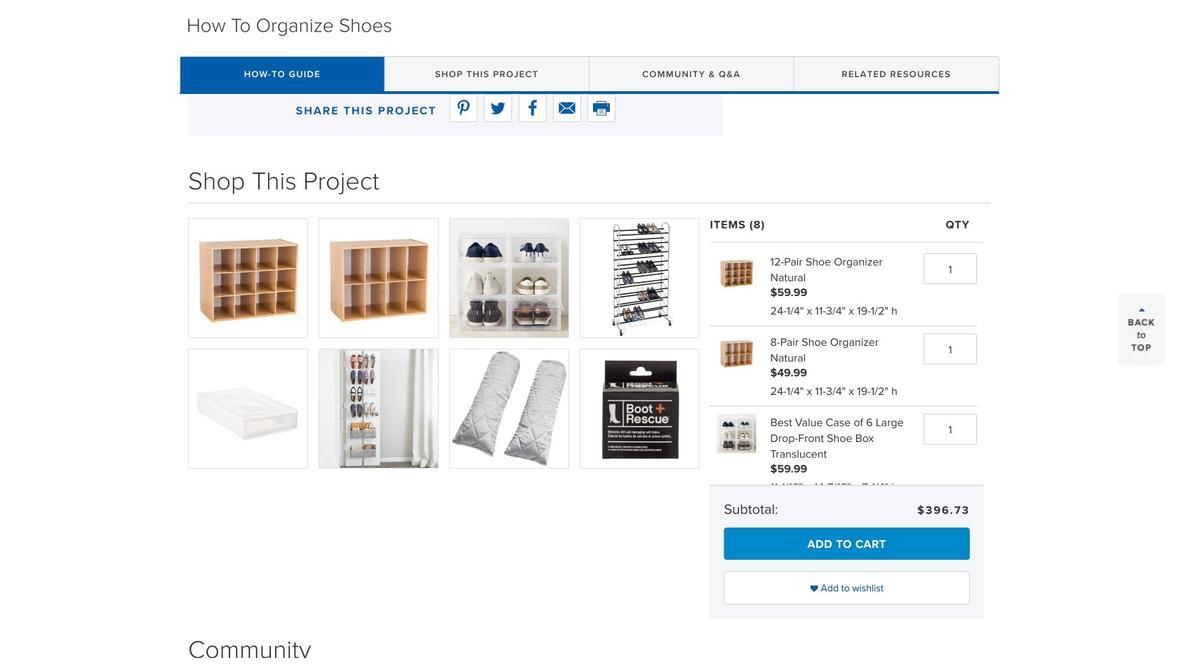 Task type: describe. For each thing, give the bounding box(es) containing it.
email image
[[559, 98, 576, 114]]

freestanding racks image
[[188, 0, 456, 52]]

twitter image
[[490, 100, 506, 117]]



Task type: vqa. For each thing, say whether or not it's contained in the screenshot.
Freestanding Racks image
yes



Task type: locate. For each thing, give the bounding box(es) containing it.
back to top image
[[1118, 294, 1165, 365]]

facebook image
[[528, 100, 537, 117]]

p&v: how to organize your shoes image
[[189, 219, 307, 338], [319, 219, 438, 338], [450, 219, 568, 338], [580, 219, 699, 338], [717, 253, 756, 293], [717, 334, 756, 373], [189, 350, 307, 468], [319, 350, 438, 468], [450, 350, 568, 468], [580, 350, 699, 468], [717, 414, 756, 453]]

print image
[[593, 99, 610, 116]]

None number field
[[924, 253, 977, 284], [924, 334, 977, 365], [924, 414, 977, 445], [924, 253, 977, 284], [924, 334, 977, 365], [924, 414, 977, 445]]

pinterest p image
[[458, 100, 470, 117]]



